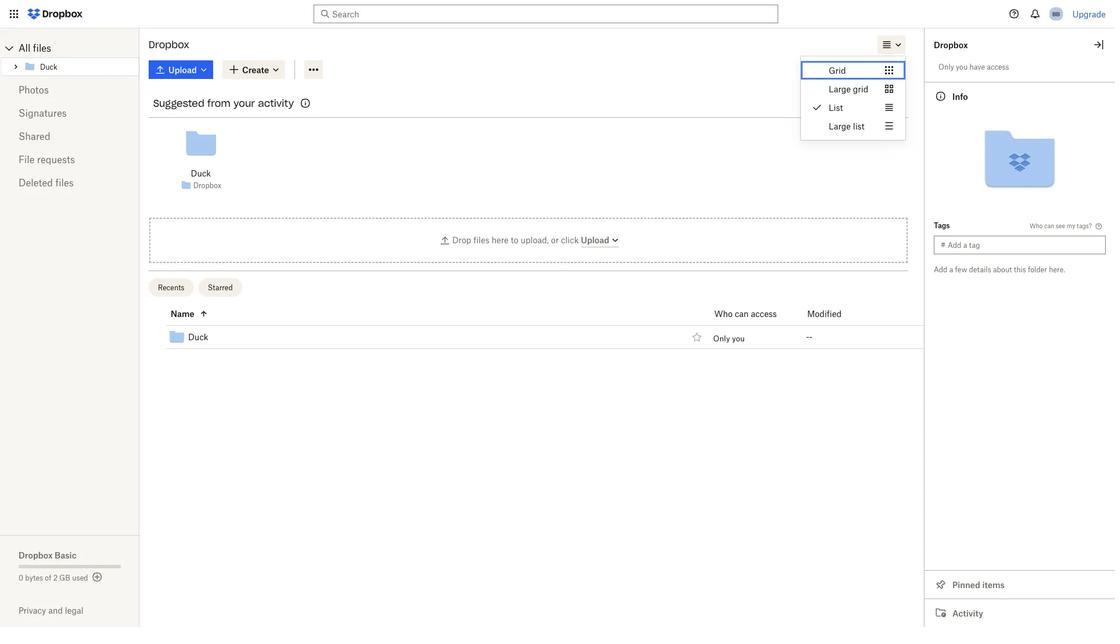 Task type: describe. For each thing, give the bounding box(es) containing it.
photos
[[19, 84, 49, 96]]

starred button
[[199, 278, 242, 297]]

large for large list
[[829, 121, 851, 131]]

suggested
[[153, 97, 205, 109]]

starred
[[208, 283, 233, 292]]

recents
[[158, 283, 185, 292]]

you for only you have access
[[957, 62, 968, 71]]

close details pane image
[[1093, 38, 1106, 52]]

a
[[950, 265, 954, 274]]

from
[[207, 97, 231, 109]]

grid
[[829, 65, 846, 75]]

dropbox logo - go to the homepage image
[[23, 5, 87, 23]]

only for only you have access
[[939, 62, 955, 71]]

recents button
[[149, 278, 194, 297]]

details
[[970, 265, 992, 274]]

deleted files
[[19, 177, 74, 189]]

0 bytes of 2 gb used
[[19, 574, 88, 583]]

name button
[[171, 307, 686, 321]]

2
[[53, 574, 58, 583]]

privacy
[[19, 606, 46, 616]]

dropbox link
[[193, 180, 221, 191]]

folder
[[1029, 265, 1048, 274]]

your
[[234, 97, 255, 109]]

can for access
[[735, 309, 749, 319]]

drop
[[453, 235, 472, 245]]

privacy and legal
[[19, 606, 83, 616]]

modified button
[[808, 307, 872, 321]]

files for all
[[33, 42, 51, 54]]

modified
[[808, 309, 842, 319]]

global header element
[[0, 0, 1116, 28]]

upgrade link
[[1073, 9, 1106, 19]]

info
[[953, 92, 969, 101]]

to
[[511, 235, 519, 245]]

list
[[829, 103, 844, 112]]

large list
[[829, 121, 865, 131]]

have
[[970, 62, 986, 71]]

shared link
[[19, 125, 121, 148]]

upload,
[[521, 235, 549, 245]]

can for see
[[1045, 222, 1055, 230]]

gb
[[59, 574, 70, 583]]

this
[[1015, 265, 1027, 274]]

activity
[[258, 97, 294, 109]]

deleted
[[19, 177, 53, 189]]

tags
[[934, 221, 951, 230]]

files for deleted
[[55, 177, 74, 189]]

here
[[492, 235, 509, 245]]

0
[[19, 574, 23, 583]]

suggested from your activity
[[153, 97, 294, 109]]

file
[[19, 154, 35, 165]]

bytes
[[25, 574, 43, 583]]

here.
[[1050, 265, 1066, 274]]

signatures link
[[19, 102, 121, 125]]

add a few details about this folder here.
[[934, 265, 1066, 274]]

click
[[561, 235, 579, 245]]

about
[[994, 265, 1013, 274]]

who can see my tags? image
[[1095, 222, 1104, 231]]

who for who can access
[[715, 309, 733, 319]]

#
[[941, 241, 946, 250]]

only you button
[[714, 334, 745, 343]]

only for only you
[[714, 334, 730, 343]]

file requests link
[[19, 148, 121, 171]]

large list radio item
[[801, 117, 906, 135]]

get more space image
[[90, 571, 104, 585]]

signatures
[[19, 108, 67, 119]]

my
[[1067, 222, 1076, 230]]



Task type: locate. For each thing, give the bounding box(es) containing it.
name duck, modified 11/16/2023 12:32 pm, element
[[139, 326, 925, 349]]

1 vertical spatial can
[[735, 309, 749, 319]]

list radio item
[[801, 98, 906, 117]]

1 horizontal spatial files
[[55, 177, 74, 189]]

files inside deleted files link
[[55, 177, 74, 189]]

tags?
[[1077, 222, 1093, 230]]

0 vertical spatial files
[[33, 42, 51, 54]]

0 horizontal spatial can
[[735, 309, 749, 319]]

0 horizontal spatial who
[[715, 309, 733, 319]]

upgrade
[[1073, 9, 1106, 19]]

only you
[[714, 334, 745, 343]]

1 vertical spatial who
[[715, 309, 733, 319]]

used
[[72, 574, 88, 583]]

grid
[[854, 84, 869, 94]]

or
[[551, 235, 559, 245]]

access
[[987, 62, 1010, 71], [751, 309, 777, 319]]

who
[[1030, 222, 1043, 230], [715, 309, 733, 319]]

0 horizontal spatial files
[[33, 42, 51, 54]]

add
[[934, 265, 948, 274]]

all files
[[19, 42, 51, 54]]

all files link
[[19, 39, 139, 58]]

files right the all
[[33, 42, 51, 54]]

0 vertical spatial access
[[987, 62, 1010, 71]]

who can access
[[715, 309, 777, 319]]

1 vertical spatial files
[[55, 177, 74, 189]]

can up only you
[[735, 309, 749, 319]]

files inside all files link
[[33, 42, 51, 54]]

1 large from the top
[[829, 84, 851, 94]]

who up only you
[[715, 309, 733, 319]]

privacy and legal link
[[19, 606, 139, 616]]

--
[[807, 332, 813, 342]]

-
[[807, 332, 810, 342], [810, 332, 813, 342]]

0 vertical spatial duck
[[191, 168, 211, 178]]

duck link
[[191, 167, 211, 180], [188, 330, 208, 344]]

1 vertical spatial duck
[[188, 332, 208, 342]]

duck up dropbox link
[[191, 168, 211, 178]]

0 vertical spatial only
[[939, 62, 955, 71]]

1 horizontal spatial who
[[1030, 222, 1043, 230]]

0 horizontal spatial you
[[732, 334, 745, 343]]

who for who can see my tags?
[[1030, 222, 1043, 230]]

grid radio item
[[801, 61, 906, 80]]

2 large from the top
[[829, 121, 851, 131]]

1 vertical spatial you
[[732, 334, 745, 343]]

0 horizontal spatial access
[[751, 309, 777, 319]]

all
[[19, 42, 30, 54]]

photos link
[[19, 78, 121, 102]]

name
[[171, 309, 195, 319]]

info button
[[925, 82, 1116, 110]]

1 vertical spatial large
[[829, 121, 851, 131]]

can inside table
[[735, 309, 749, 319]]

of
[[45, 574, 51, 583]]

you for only you
[[732, 334, 745, 343]]

all files tree
[[2, 39, 139, 76]]

0 horizontal spatial only
[[714, 334, 730, 343]]

you inside name duck, modified 11/16/2023 12:32 pm, element
[[732, 334, 745, 343]]

1 vertical spatial duck link
[[188, 330, 208, 344]]

0 vertical spatial large
[[829, 84, 851, 94]]

1 horizontal spatial you
[[957, 62, 968, 71]]

0 vertical spatial duck link
[[191, 167, 211, 180]]

deleted files link
[[19, 171, 121, 195]]

1 - from the left
[[807, 332, 810, 342]]

legal
[[65, 606, 83, 616]]

large
[[829, 84, 851, 94], [829, 121, 851, 131]]

2 horizontal spatial files
[[474, 235, 490, 245]]

large grid radio item
[[801, 80, 906, 98]]

large grid
[[829, 84, 869, 94]]

2 vertical spatial files
[[474, 235, 490, 245]]

you
[[957, 62, 968, 71], [732, 334, 745, 343]]

files for drop
[[474, 235, 490, 245]]

table
[[139, 303, 925, 349]]

duck inside name duck, modified 11/16/2023 12:32 pm, element
[[188, 332, 208, 342]]

files left here
[[474, 235, 490, 245]]

who left see
[[1030, 222, 1043, 230]]

few
[[956, 265, 968, 274]]

dropbox
[[149, 39, 190, 51], [934, 40, 969, 50], [193, 181, 221, 190], [19, 551, 53, 560]]

only
[[939, 62, 955, 71], [714, 334, 730, 343]]

only left have
[[939, 62, 955, 71]]

0 vertical spatial can
[[1045, 222, 1055, 230]]

files
[[33, 42, 51, 54], [55, 177, 74, 189], [474, 235, 490, 245]]

who can see my tags?
[[1030, 222, 1093, 230]]

0 vertical spatial who
[[1030, 222, 1043, 230]]

only right add to starred image
[[714, 334, 730, 343]]

2 - from the left
[[810, 332, 813, 342]]

table containing name
[[139, 303, 925, 349]]

only you have access
[[939, 62, 1010, 71]]

1 vertical spatial access
[[751, 309, 777, 319]]

add to starred image
[[690, 330, 704, 344]]

and
[[48, 606, 63, 616]]

1 horizontal spatial can
[[1045, 222, 1055, 230]]

dropbox basic
[[19, 551, 77, 560]]

1 horizontal spatial access
[[987, 62, 1010, 71]]

requests
[[37, 154, 75, 165]]

basic
[[55, 551, 77, 560]]

duck
[[191, 168, 211, 178], [188, 332, 208, 342]]

can
[[1045, 222, 1055, 230], [735, 309, 749, 319]]

duck down the name
[[188, 332, 208, 342]]

files down file requests link
[[55, 177, 74, 189]]

can left see
[[1045, 222, 1055, 230]]

large down list
[[829, 121, 851, 131]]

large for large grid
[[829, 84, 851, 94]]

file requests
[[19, 154, 75, 165]]

1 vertical spatial only
[[714, 334, 730, 343]]

duck link down the name
[[188, 330, 208, 344]]

only inside name duck, modified 11/16/2023 12:32 pm, element
[[714, 334, 730, 343]]

1 horizontal spatial only
[[939, 62, 955, 71]]

shared
[[19, 131, 50, 142]]

drop files here to upload, or click
[[453, 235, 581, 245]]

0 vertical spatial you
[[957, 62, 968, 71]]

large down 'grid'
[[829, 84, 851, 94]]

see
[[1056, 222, 1066, 230]]

you down who can access
[[732, 334, 745, 343]]

you left have
[[957, 62, 968, 71]]

duck link up dropbox link
[[191, 167, 211, 180]]

list
[[854, 121, 865, 131]]



Task type: vqa. For each thing, say whether or not it's contained in the screenshot.
the leftmost Only
yes



